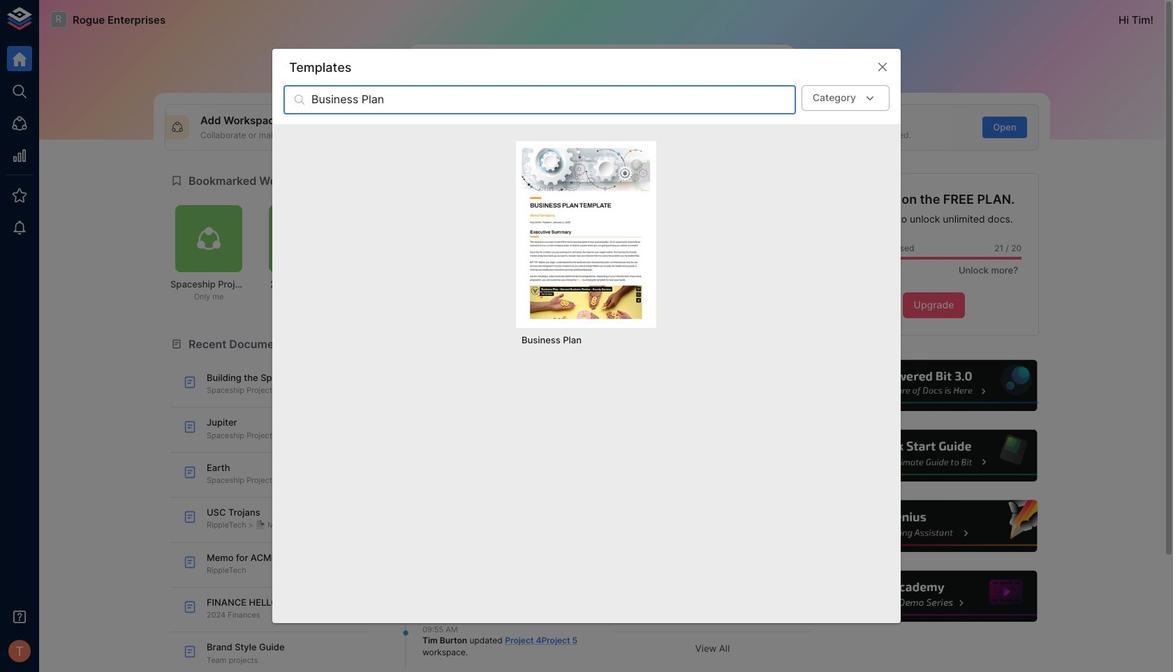 Task type: vqa. For each thing, say whether or not it's contained in the screenshot.
AN
no



Task type: describe. For each thing, give the bounding box(es) containing it.
4 help image from the top
[[829, 569, 1040, 625]]

3 help image from the top
[[829, 499, 1040, 554]]

2 help image from the top
[[829, 429, 1040, 484]]



Task type: locate. For each thing, give the bounding box(es) containing it.
Search Templates... text field
[[312, 85, 796, 115]]

dialog
[[272, 49, 901, 624]]

business plan image
[[522, 147, 651, 319]]

1 help image from the top
[[829, 358, 1040, 414]]

help image
[[829, 358, 1040, 414], [829, 429, 1040, 484], [829, 499, 1040, 554], [829, 569, 1040, 625]]



